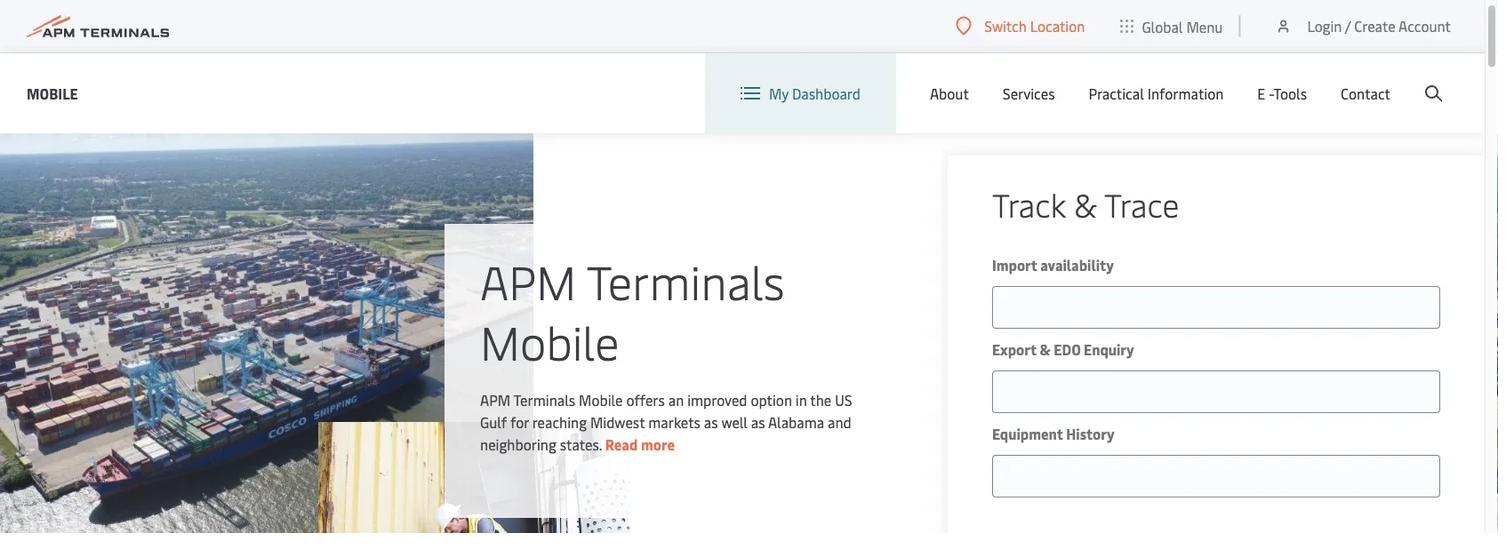 Task type: describe. For each thing, give the bounding box(es) containing it.
states.
[[560, 436, 602, 455]]

in
[[796, 391, 807, 411]]

export & edo enquiry
[[993, 341, 1135, 360]]

about
[[930, 84, 969, 103]]

neighboring
[[480, 436, 557, 455]]

e -tools button
[[1258, 53, 1308, 133]]

services button
[[1003, 53, 1055, 133]]

apm terminals mobile
[[480, 250, 785, 373]]

tools
[[1274, 84, 1308, 103]]

global
[[1143, 17, 1184, 36]]

about button
[[930, 53, 969, 133]]

enquiry
[[1084, 341, 1135, 360]]

trace
[[1105, 183, 1180, 226]]

track
[[993, 183, 1066, 226]]

my dashboard
[[769, 84, 861, 103]]

e
[[1258, 84, 1266, 103]]

edo
[[1054, 341, 1081, 360]]

practical information button
[[1089, 53, 1224, 133]]

availability
[[1041, 256, 1114, 275]]

services
[[1003, 84, 1055, 103]]

login / create account link
[[1275, 0, 1452, 52]]

mobile secondary image
[[318, 423, 630, 534]]

1 as from the left
[[704, 414, 718, 433]]

switch location
[[985, 16, 1086, 36]]

mobile for apm terminals mobile
[[480, 311, 620, 373]]

improved
[[688, 391, 748, 411]]

track & trace
[[993, 183, 1180, 226]]

read more
[[606, 436, 675, 455]]

apm for apm terminals mobile
[[480, 250, 576, 313]]

alabama
[[769, 414, 825, 433]]

account
[[1399, 16, 1452, 36]]

import
[[993, 256, 1038, 275]]

more
[[641, 436, 675, 455]]

information
[[1148, 84, 1224, 103]]

for
[[511, 414, 529, 433]]

equipment
[[993, 425, 1064, 444]]

global menu
[[1143, 17, 1223, 36]]

dashboard
[[792, 84, 861, 103]]

mobile link
[[27, 82, 78, 105]]

import availability
[[993, 256, 1114, 275]]

practical information
[[1089, 84, 1224, 103]]

create
[[1355, 16, 1396, 36]]

global menu button
[[1103, 0, 1241, 53]]

switch
[[985, 16, 1027, 36]]

us
[[835, 391, 853, 411]]

my dashboard button
[[741, 53, 861, 133]]

2 as from the left
[[751, 414, 765, 433]]

menu
[[1187, 17, 1223, 36]]

login / create account
[[1308, 16, 1452, 36]]



Task type: vqa. For each thing, say whether or not it's contained in the screenshot.
"a"
no



Task type: locate. For each thing, give the bounding box(es) containing it.
-
[[1270, 84, 1274, 103]]

location
[[1031, 16, 1086, 36]]

apm for apm terminals mobile offers an improved option in the us gulf for reaching midwest markets as well as alabama and neighboring states.
[[480, 391, 511, 411]]

terminals inside apm terminals mobile
[[587, 250, 785, 313]]

1 vertical spatial mobile
[[480, 311, 620, 373]]

0 vertical spatial mobile
[[27, 84, 78, 103]]

contact
[[1341, 84, 1391, 103]]

the
[[811, 391, 832, 411]]

1 vertical spatial apm
[[480, 391, 511, 411]]

practical
[[1089, 84, 1145, 103]]

1 horizontal spatial terminals
[[587, 250, 785, 313]]

read more link
[[606, 436, 675, 455]]

2 apm from the top
[[480, 391, 511, 411]]

as right the well
[[751, 414, 765, 433]]

terminals
[[587, 250, 785, 313], [514, 391, 576, 411]]

equipment history
[[993, 425, 1115, 444]]

reaching
[[533, 414, 587, 433]]

2 vertical spatial mobile
[[579, 391, 623, 411]]

mobile
[[27, 84, 78, 103], [480, 311, 620, 373], [579, 391, 623, 411]]

history
[[1067, 425, 1115, 444]]

terminals inside apm terminals mobile offers an improved option in the us gulf for reaching midwest markets as well as alabama and neighboring states.
[[514, 391, 576, 411]]

well
[[722, 414, 748, 433]]

my
[[769, 84, 789, 103]]

option
[[751, 391, 793, 411]]

0 horizontal spatial terminals
[[514, 391, 576, 411]]

terminals for apm terminals mobile
[[587, 250, 785, 313]]

offers
[[627, 391, 665, 411]]

1 vertical spatial &
[[1040, 341, 1051, 360]]

0 horizontal spatial as
[[704, 414, 718, 433]]

0 horizontal spatial &
[[1040, 341, 1051, 360]]

& left edo
[[1040, 341, 1051, 360]]

export
[[993, 341, 1037, 360]]

mobile inside apm terminals mobile
[[480, 311, 620, 373]]

1 vertical spatial terminals
[[514, 391, 576, 411]]

login
[[1308, 16, 1343, 36]]

apm
[[480, 250, 576, 313], [480, 391, 511, 411]]

mobile inside apm terminals mobile offers an improved option in the us gulf for reaching midwest markets as well as alabama and neighboring states.
[[579, 391, 623, 411]]

e -tools
[[1258, 84, 1308, 103]]

mobile for apm terminals mobile offers an improved option in the us gulf for reaching midwest markets as well as alabama and neighboring states.
[[579, 391, 623, 411]]

1 horizontal spatial &
[[1075, 183, 1098, 226]]

switch location button
[[956, 16, 1086, 36]]

0 vertical spatial apm
[[480, 250, 576, 313]]

midwest
[[591, 414, 645, 433]]

0 vertical spatial terminals
[[587, 250, 785, 313]]

/
[[1346, 16, 1352, 36]]

markets
[[649, 414, 701, 433]]

contact button
[[1341, 53, 1391, 133]]

as down the improved
[[704, 414, 718, 433]]

apm inside apm terminals mobile
[[480, 250, 576, 313]]

and
[[828, 414, 852, 433]]

as
[[704, 414, 718, 433], [751, 414, 765, 433]]

& left trace
[[1075, 183, 1098, 226]]

apm inside apm terminals mobile offers an improved option in the us gulf for reaching midwest markets as well as alabama and neighboring states.
[[480, 391, 511, 411]]

an
[[669, 391, 684, 411]]

1 apm from the top
[[480, 250, 576, 313]]

xin da yang zhou  docked at apm terminals mobile image
[[0, 112, 534, 534]]

1 horizontal spatial as
[[751, 414, 765, 433]]

&
[[1075, 183, 1098, 226], [1040, 341, 1051, 360]]

read
[[606, 436, 638, 455]]

& for trace
[[1075, 183, 1098, 226]]

& for edo
[[1040, 341, 1051, 360]]

gulf
[[480, 414, 507, 433]]

apm terminals mobile offers an improved option in the us gulf for reaching midwest markets as well as alabama and neighboring states.
[[480, 391, 853, 455]]

terminals for apm terminals mobile offers an improved option in the us gulf for reaching midwest markets as well as alabama and neighboring states.
[[514, 391, 576, 411]]

0 vertical spatial &
[[1075, 183, 1098, 226]]



